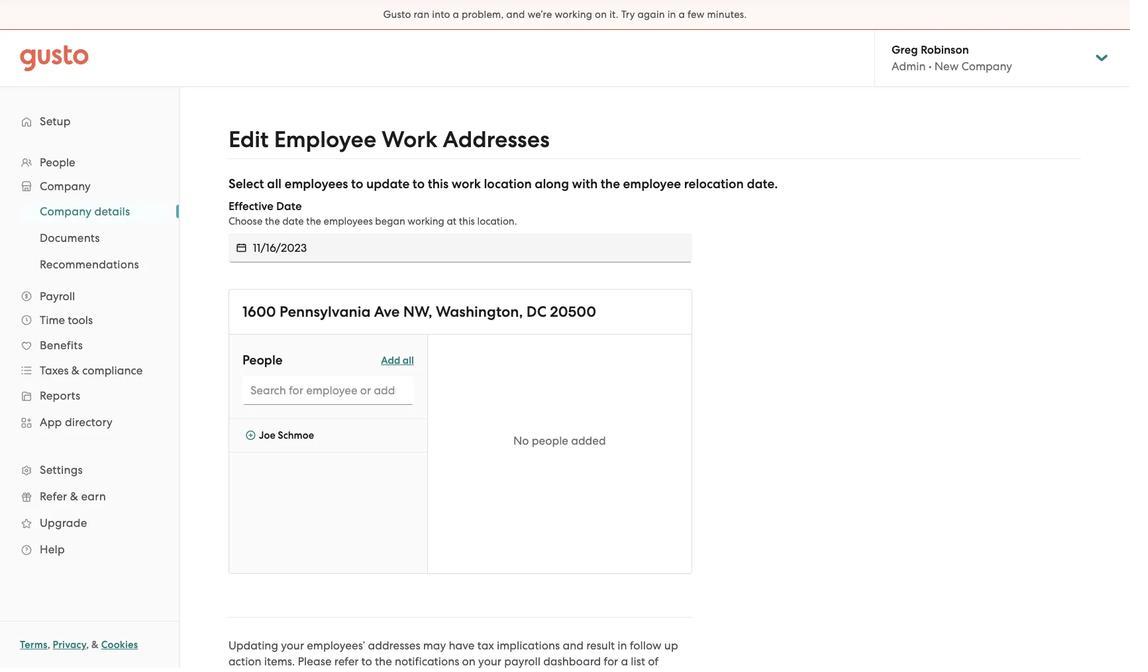 Task type: locate. For each thing, give the bounding box(es) containing it.
to left update
[[351, 176, 364, 192]]

compliance
[[82, 364, 143, 377]]

1 vertical spatial employees
[[324, 215, 373, 227]]

company details link
[[24, 200, 166, 223]]

terms
[[20, 639, 47, 651]]

1 , from the left
[[47, 639, 50, 651]]

people
[[532, 434, 569, 447]]

have
[[449, 639, 475, 652]]

the down addresses
[[375, 655, 392, 668]]

greg
[[892, 43, 919, 57]]

2 , from the left
[[86, 639, 89, 651]]

and inside updating your employees' addresses may have tax implications and result in follow up action items. please refer to the notifications on your payroll dashboard for a list o
[[563, 639, 584, 652]]

circle plus image
[[246, 430, 256, 442]]

a inside updating your employees' addresses may have tax implications and result in follow up action items. please refer to the notifications on your payroll dashboard for a list o
[[621, 655, 629, 668]]

company up documents
[[40, 205, 92, 218]]

calendar outline image
[[237, 241, 246, 255]]

added
[[572, 434, 606, 447]]

effective date choose the date the employees began working at this location.
[[229, 200, 517, 227]]

employees inside effective date choose the date the employees began working at this location.
[[324, 215, 373, 227]]

this left work
[[428, 176, 449, 192]]

recommendations
[[40, 258, 139, 271]]

edit employee work addresses
[[229, 126, 550, 153]]

on
[[595, 9, 607, 21], [462, 655, 476, 668]]

no people added
[[514, 434, 606, 447]]

taxes & compliance button
[[13, 359, 166, 383]]

0 vertical spatial this
[[428, 176, 449, 192]]

1 vertical spatial this
[[459, 215, 475, 227]]

& left earn
[[70, 490, 78, 503]]

0 vertical spatial on
[[595, 9, 607, 21]]

0 horizontal spatial a
[[453, 9, 460, 21]]

1 vertical spatial company
[[40, 180, 91, 193]]

the left date
[[265, 215, 280, 227]]

company
[[962, 60, 1013, 73], [40, 180, 91, 193], [40, 205, 92, 218]]

app directory
[[40, 416, 113, 429]]

nw,
[[404, 303, 433, 321]]

0 horizontal spatial all
[[267, 176, 282, 192]]

upgrade
[[40, 516, 87, 530]]

, left privacy link on the left of page
[[47, 639, 50, 651]]

0 vertical spatial in
[[668, 9, 677, 21]]

ave
[[374, 303, 400, 321]]

robinson
[[921, 43, 970, 57]]

edit
[[229, 126, 269, 153]]

the inside updating your employees' addresses may have tax implications and result in follow up action items. please refer to the notifications on your payroll dashboard for a list o
[[375, 655, 392, 668]]

a left list
[[621, 655, 629, 668]]

people down the 1600
[[243, 353, 283, 368]]

0 horizontal spatial on
[[462, 655, 476, 668]]

0 vertical spatial company
[[962, 60, 1013, 73]]

on left it.
[[595, 9, 607, 21]]

1 vertical spatial working
[[408, 215, 445, 227]]

along
[[535, 176, 569, 192]]

the
[[601, 176, 620, 192], [265, 215, 280, 227], [306, 215, 321, 227], [375, 655, 392, 668]]

cookies
[[101, 639, 138, 651]]

in
[[668, 9, 677, 21], [618, 639, 628, 652]]

your
[[281, 639, 304, 652], [479, 655, 502, 668]]

result
[[587, 639, 615, 652]]

documents
[[40, 231, 100, 245]]

1 horizontal spatial and
[[563, 639, 584, 652]]

in right again
[[668, 9, 677, 21]]

a
[[453, 9, 460, 21], [679, 9, 686, 21], [621, 655, 629, 668]]

and up dashboard
[[563, 639, 584, 652]]

& left the cookies button
[[92, 639, 99, 651]]

your up items.
[[281, 639, 304, 652]]

schmoe
[[278, 430, 314, 442]]

on down the have
[[462, 655, 476, 668]]

all up date
[[267, 176, 282, 192]]

working inside effective date choose the date the employees began working at this location.
[[408, 215, 445, 227]]

1 horizontal spatial on
[[595, 9, 607, 21]]

& right taxes
[[71, 364, 80, 377]]

in up for
[[618, 639, 628, 652]]

joe schmoe
[[259, 430, 314, 442]]

your down tax
[[479, 655, 502, 668]]

company up company details
[[40, 180, 91, 193]]

add
[[381, 354, 401, 366]]

setup
[[40, 115, 71, 128]]

0 vertical spatial all
[[267, 176, 282, 192]]

0 vertical spatial your
[[281, 639, 304, 652]]

& inside "dropdown button"
[[71, 364, 80, 377]]

, left cookies
[[86, 639, 89, 651]]

,
[[47, 639, 50, 651], [86, 639, 89, 651]]

up
[[665, 639, 679, 652]]

reports link
[[13, 384, 166, 408]]

1 vertical spatial in
[[618, 639, 628, 652]]

1 horizontal spatial ,
[[86, 639, 89, 651]]

updating
[[229, 639, 278, 652]]

0 horizontal spatial your
[[281, 639, 304, 652]]

0 vertical spatial employees
[[285, 176, 348, 192]]

to right update
[[413, 176, 425, 192]]

with
[[572, 176, 598, 192]]

list
[[0, 150, 179, 563], [0, 198, 179, 278]]

a left the few
[[679, 9, 686, 21]]

1 horizontal spatial all
[[403, 354, 414, 366]]

work
[[452, 176, 481, 192]]

0 vertical spatial &
[[71, 364, 80, 377]]

1 vertical spatial all
[[403, 354, 414, 366]]

directory
[[65, 416, 113, 429]]

relocation
[[685, 176, 744, 192]]

company button
[[13, 174, 166, 198]]

2 list from the top
[[0, 198, 179, 278]]

cookies button
[[101, 637, 138, 653]]

joe
[[259, 430, 276, 442]]

0 vertical spatial and
[[507, 9, 525, 21]]

and
[[507, 9, 525, 21], [563, 639, 584, 652]]

benefits
[[40, 339, 83, 352]]

working right we're
[[555, 9, 593, 21]]

company details
[[40, 205, 130, 218]]

list containing people
[[0, 150, 179, 563]]

gusto navigation element
[[0, 87, 179, 584]]

company inside greg robinson admin • new company
[[962, 60, 1013, 73]]

1 vertical spatial people
[[243, 353, 283, 368]]

working
[[555, 9, 593, 21], [408, 215, 445, 227]]

time tools
[[40, 314, 93, 327]]

1 horizontal spatial this
[[459, 215, 475, 227]]

this right at
[[459, 215, 475, 227]]

0 vertical spatial working
[[555, 9, 593, 21]]

employees left began
[[324, 215, 373, 227]]

location
[[484, 176, 532, 192]]

all inside button
[[403, 354, 414, 366]]

0 horizontal spatial people
[[40, 156, 75, 169]]

employees'
[[307, 639, 365, 652]]

notifications
[[395, 655, 460, 668]]

Effective Date field
[[253, 233, 693, 263]]

0 horizontal spatial in
[[618, 639, 628, 652]]

settings link
[[13, 458, 166, 482]]

this inside effective date choose the date the employees began working at this location.
[[459, 215, 475, 227]]

1 vertical spatial &
[[70, 490, 78, 503]]

1 vertical spatial and
[[563, 639, 584, 652]]

company inside "dropdown button"
[[40, 180, 91, 193]]

items.
[[264, 655, 295, 668]]

1600 pennsylvania ave nw, washington, dc 20500
[[243, 303, 597, 321]]

0 horizontal spatial ,
[[47, 639, 50, 651]]

people up company "dropdown button" on the left
[[40, 156, 75, 169]]

0 horizontal spatial working
[[408, 215, 445, 227]]

date.
[[747, 176, 779, 192]]

on inside updating your employees' addresses may have tax implications and result in follow up action items. please refer to the notifications on your payroll dashboard for a list o
[[462, 655, 476, 668]]

and left we're
[[507, 9, 525, 21]]

1 vertical spatial your
[[479, 655, 502, 668]]

to
[[351, 176, 364, 192], [413, 176, 425, 192], [362, 655, 372, 668]]

0 horizontal spatial this
[[428, 176, 449, 192]]

employees up date
[[285, 176, 348, 192]]

a right into
[[453, 9, 460, 21]]

may
[[423, 639, 446, 652]]

the right with
[[601, 176, 620, 192]]

date
[[283, 215, 304, 227]]

1 horizontal spatial in
[[668, 9, 677, 21]]

all
[[267, 176, 282, 192], [403, 354, 414, 366]]

1 vertical spatial on
[[462, 655, 476, 668]]

people button
[[13, 150, 166, 174]]

all right "add"
[[403, 354, 414, 366]]

addresses
[[443, 126, 550, 153]]

this
[[428, 176, 449, 192], [459, 215, 475, 227]]

0 horizontal spatial and
[[507, 9, 525, 21]]

people inside dropdown button
[[40, 156, 75, 169]]

setup link
[[13, 109, 166, 133]]

2 vertical spatial company
[[40, 205, 92, 218]]

1 list from the top
[[0, 150, 179, 563]]

1 horizontal spatial a
[[621, 655, 629, 668]]

details
[[94, 205, 130, 218]]

company right new at the right of page
[[962, 60, 1013, 73]]

greg robinson admin • new company
[[892, 43, 1013, 73]]

working left at
[[408, 215, 445, 227]]

tax
[[478, 639, 494, 652]]

to right refer
[[362, 655, 372, 668]]

0 vertical spatial people
[[40, 156, 75, 169]]

again
[[638, 9, 665, 21]]

payroll button
[[13, 284, 166, 308]]



Task type: describe. For each thing, give the bounding box(es) containing it.
no
[[514, 434, 529, 447]]

select
[[229, 176, 264, 192]]

employee
[[624, 176, 682, 192]]

few
[[688, 9, 705, 21]]

we're
[[528, 9, 553, 21]]

2 vertical spatial &
[[92, 639, 99, 651]]

company for company details
[[40, 205, 92, 218]]

1600
[[243, 303, 276, 321]]

Search for employee or address search field
[[243, 376, 414, 405]]

& for compliance
[[71, 364, 80, 377]]

gusto
[[384, 9, 411, 21]]

date
[[276, 200, 302, 213]]

privacy
[[53, 639, 86, 651]]

it.
[[610, 9, 619, 21]]

privacy link
[[53, 639, 86, 651]]

terms link
[[20, 639, 47, 651]]

choose
[[229, 215, 263, 227]]

documents link
[[24, 226, 166, 250]]

help
[[40, 543, 65, 556]]

began
[[375, 215, 406, 227]]

problem,
[[462, 9, 504, 21]]

upgrade link
[[13, 511, 166, 535]]

app
[[40, 416, 62, 429]]

try
[[622, 9, 635, 21]]

recommendations link
[[24, 253, 166, 276]]

admin
[[892, 60, 926, 73]]

work
[[382, 126, 438, 153]]

washington,
[[436, 303, 523, 321]]

action
[[229, 655, 262, 668]]

implications
[[497, 639, 560, 652]]

settings
[[40, 463, 83, 477]]

for
[[604, 655, 619, 668]]

20500
[[550, 303, 597, 321]]

ran
[[414, 9, 430, 21]]

& for earn
[[70, 490, 78, 503]]

help link
[[13, 538, 166, 562]]

refer
[[40, 490, 67, 503]]

new
[[935, 60, 959, 73]]

please
[[298, 655, 332, 668]]

the right date
[[306, 215, 321, 227]]

updating your employees' addresses may have tax implications and result in follow up action items. please refer to the notifications on your payroll dashboard for a list o
[[229, 639, 679, 668]]

all for add
[[403, 354, 414, 366]]

effective
[[229, 200, 274, 213]]

•
[[929, 60, 933, 73]]

all for select
[[267, 176, 282, 192]]

addresses
[[368, 639, 421, 652]]

list containing company details
[[0, 198, 179, 278]]

gusto ran into a problem, and we're working on it. try again in a few minutes.
[[384, 9, 747, 21]]

benefits link
[[13, 333, 166, 357]]

employee
[[274, 126, 377, 153]]

earn
[[81, 490, 106, 503]]

in inside updating your employees' addresses may have tax implications and result in follow up action items. please refer to the notifications on your payroll dashboard for a list o
[[618, 639, 628, 652]]

update
[[367, 176, 410, 192]]

refer & earn
[[40, 490, 106, 503]]

follow
[[630, 639, 662, 652]]

add all button
[[381, 351, 414, 369]]

at
[[447, 215, 457, 227]]

1 horizontal spatial your
[[479, 655, 502, 668]]

list
[[631, 655, 646, 668]]

taxes
[[40, 364, 69, 377]]

into
[[432, 9, 451, 21]]

taxes & compliance
[[40, 364, 143, 377]]

refer
[[335, 655, 359, 668]]

dc
[[527, 303, 547, 321]]

1 horizontal spatial people
[[243, 353, 283, 368]]

terms , privacy , & cookies
[[20, 639, 138, 651]]

time tools button
[[13, 308, 166, 332]]

reports
[[40, 389, 81, 402]]

to inside updating your employees' addresses may have tax implications and result in follow up action items. please refer to the notifications on your payroll dashboard for a list o
[[362, 655, 372, 668]]

dashboard
[[544, 655, 601, 668]]

app directory link
[[13, 410, 166, 434]]

time
[[40, 314, 65, 327]]

add all
[[381, 354, 414, 366]]

home image
[[20, 45, 89, 71]]

2 horizontal spatial a
[[679, 9, 686, 21]]

company for company
[[40, 180, 91, 193]]

1 horizontal spatial working
[[555, 9, 593, 21]]

select all employees to update to this work location along with the employee relocation date.
[[229, 176, 779, 192]]

payroll
[[505, 655, 541, 668]]

location.
[[478, 215, 517, 227]]

tools
[[68, 314, 93, 327]]



Task type: vqa. For each thing, say whether or not it's contained in the screenshot.
LEARNING link
no



